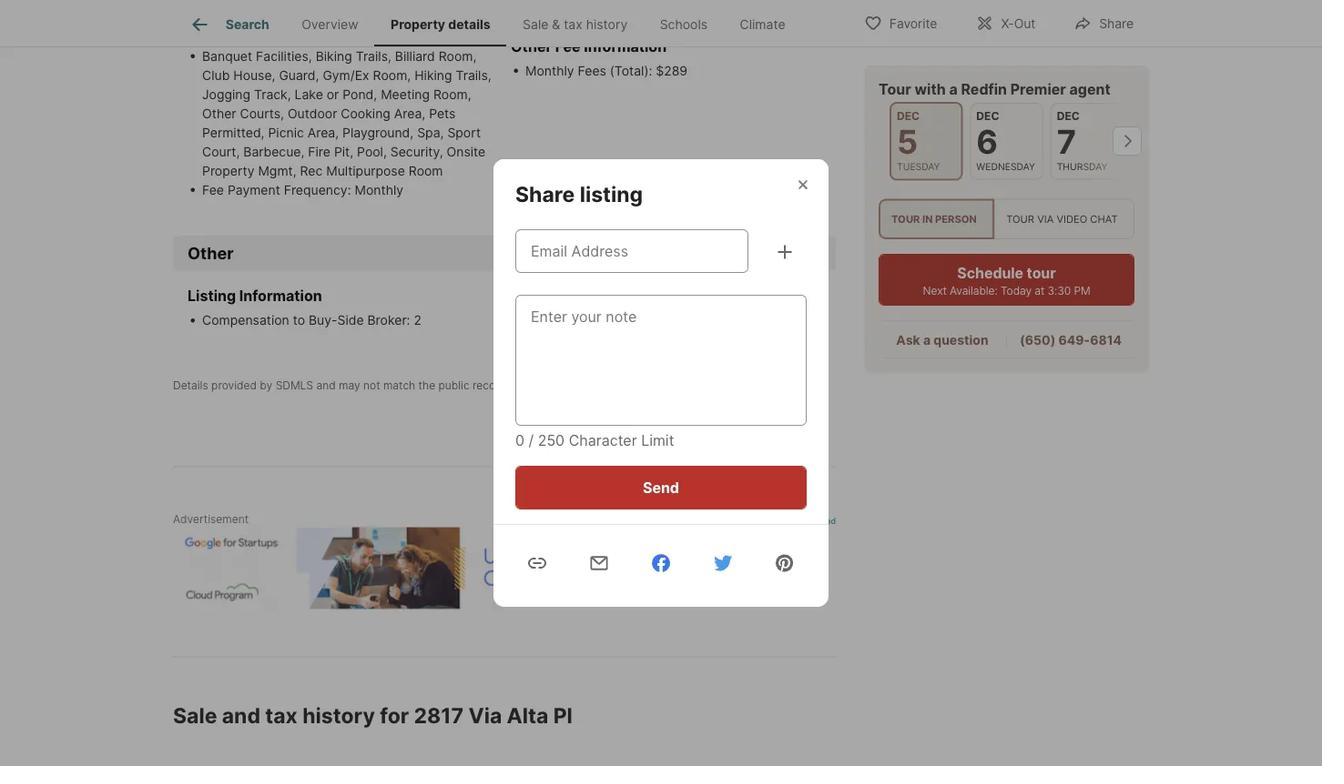 Task type: locate. For each thing, give the bounding box(es) containing it.
1 horizontal spatial and
[[316, 379, 336, 392]]

tab list
[[173, 0, 816, 46]]

room, up meeting
[[373, 68, 411, 83]]

0 vertical spatial history
[[586, 17, 628, 32]]

1 horizontal spatial share
[[1099, 16, 1134, 31]]

dec 6 wednesday
[[976, 110, 1035, 172]]

1 horizontal spatial history
[[586, 17, 628, 32]]

share listing dialog
[[493, 159, 829, 607]]

1 vertical spatial area,
[[308, 125, 339, 140]]

0 horizontal spatial tax
[[265, 704, 298, 729]]

share inside dialog
[[515, 181, 575, 207]]

the
[[418, 379, 435, 392]]

1 vertical spatial trails,
[[456, 68, 491, 83]]

0 vertical spatial tax
[[564, 17, 582, 32]]

0 vertical spatial monthly
[[525, 63, 574, 79]]

1 vertical spatial a
[[923, 333, 931, 348]]

thursday
[[1057, 161, 1107, 172]]

a
[[949, 80, 958, 98], [923, 333, 931, 348]]

list box
[[879, 199, 1134, 240]]

schools tab
[[644, 3, 724, 46]]

1 horizontal spatial tax
[[564, 17, 582, 32]]

sale and tax history for 2817 via alta pl
[[173, 704, 573, 729]]

area, up fire
[[308, 125, 339, 140]]

1 vertical spatial property
[[202, 163, 254, 179]]

sale inside "tab"
[[523, 17, 548, 32]]

pets
[[429, 106, 456, 121]]

available:
[[950, 284, 998, 297]]

dec inside dec 7 thursday
[[1057, 110, 1080, 123]]

share up agent
[[1099, 16, 1134, 31]]

other down jogging
[[202, 106, 236, 121]]

may
[[339, 379, 360, 392]]

1 dec from the left
[[897, 110, 920, 123]]

0 vertical spatial area,
[[394, 106, 425, 121]]

tour for tour with a redfin premier agent
[[879, 80, 911, 98]]

0 vertical spatial fee
[[555, 38, 580, 55]]

sale
[[523, 17, 548, 32], [173, 704, 217, 729]]

0 / 250 character limit
[[515, 432, 674, 449]]

0 vertical spatial share
[[1099, 16, 1134, 31]]

Email Address text field
[[531, 240, 733, 262]]

listing inside listing information compensation to buy-side broker: 2
[[188, 288, 236, 305]]

sale & tax history tab
[[507, 3, 644, 46]]

report ad
[[796, 517, 836, 527]]

listing up compensation
[[188, 288, 236, 305]]

ad region
[[173, 528, 836, 610]]

None button
[[890, 102, 963, 181], [970, 103, 1043, 180], [1050, 103, 1124, 180], [890, 102, 963, 181], [970, 103, 1043, 180], [1050, 103, 1124, 180]]

fee down court,
[[202, 182, 224, 198]]

sport
[[447, 125, 481, 140]]

trails, up the gym/ex
[[356, 49, 391, 64]]

monthly
[[525, 63, 574, 79], [355, 182, 403, 198]]

history up 'other fee information monthly fees (total): $289'
[[586, 17, 628, 32]]

overview tab
[[285, 3, 375, 46]]

listing up lvt
[[511, 288, 559, 305]]

monthly inside hoa information banquet facilities, biking trails, billiard room, club house, guard, gym/ex room, hiking trails, jogging track, lake or pond, meeting room, other courts, outdoor cooking area, pets permitted, picnic area, playground, spa, sport court, barbecue, fire pit, pool, security, onsite property mgmt, rec multipurpose room fee payment frequency: monthly
[[355, 182, 403, 198]]

1 vertical spatial sale
[[173, 704, 217, 729]]

1 vertical spatial other
[[202, 106, 236, 121]]

share listing element
[[515, 159, 665, 207]]

fee down sale & tax history on the top
[[555, 38, 580, 55]]

tour via video chat
[[1006, 213, 1118, 225]]

1 horizontal spatial property
[[391, 17, 445, 32]]

outdoor
[[288, 106, 337, 121]]

tax for &
[[564, 17, 582, 32]]

information up the (total):
[[584, 38, 667, 55]]

guard,
[[279, 68, 319, 83]]

question
[[934, 333, 988, 348]]

ad
[[826, 517, 836, 527]]

overview
[[302, 17, 358, 32]]

character
[[569, 432, 637, 449]]

dec inside dec 6 wednesday
[[976, 110, 999, 123]]

person
[[935, 213, 977, 225]]

information up to
[[239, 288, 322, 305]]

room, up pets
[[433, 87, 471, 102]]

a right with
[[949, 80, 958, 98]]

sale for sale & tax history
[[523, 17, 548, 32]]

monthly left the fees
[[525, 63, 574, 79]]

0 horizontal spatial monthly
[[355, 182, 403, 198]]

information up facilities,
[[223, 23, 306, 41]]

spa,
[[417, 125, 444, 140]]

by
[[260, 379, 272, 392]]

room,
[[439, 49, 477, 64], [373, 68, 411, 83], [433, 87, 471, 102]]

meeting
[[381, 87, 430, 102]]

0 horizontal spatial dec
[[897, 110, 920, 123]]

0 vertical spatial a
[[949, 80, 958, 98]]

details
[[448, 17, 490, 32]]

(650) 649-6814
[[1020, 333, 1122, 348]]

2 vertical spatial other
[[188, 243, 234, 263]]

1 vertical spatial tax
[[265, 704, 298, 729]]

property down court,
[[202, 163, 254, 179]]

tax
[[564, 17, 582, 32], [265, 704, 298, 729]]

0 horizontal spatial listing
[[188, 288, 236, 305]]

tour left the via
[[1006, 213, 1034, 225]]

list box containing tour in person
[[879, 199, 1134, 240]]

5
[[897, 122, 918, 162]]

0 vertical spatial other
[[511, 38, 552, 55]]

0 horizontal spatial and
[[222, 704, 260, 729]]

other fee information monthly fees (total): $289
[[511, 38, 687, 79]]

1 vertical spatial history
[[302, 704, 375, 729]]

report
[[796, 517, 823, 527]]

dec down agent
[[1057, 110, 1080, 123]]

history inside "tab"
[[586, 17, 628, 32]]

information inside 'other fee information monthly fees (total): $289'
[[584, 38, 667, 55]]

property inside hoa information banquet facilities, biking trails, billiard room, club house, guard, gym/ex room, hiking trails, jogging track, lake or pond, meeting room, other courts, outdoor cooking area, pets permitted, picnic area, playground, spa, sport court, barbecue, fire pit, pool, security, onsite property mgmt, rec multipurpose room fee payment frequency: monthly
[[202, 163, 254, 179]]

1 vertical spatial share
[[515, 181, 575, 207]]

1 listing from the left
[[188, 288, 236, 305]]

6814
[[1090, 333, 1122, 348]]

share
[[1099, 16, 1134, 31], [515, 181, 575, 207]]

tour left "in"
[[891, 213, 920, 225]]

record.
[[473, 379, 509, 392]]

send
[[643, 479, 679, 497]]

tour left with
[[879, 80, 911, 98]]

1 horizontal spatial a
[[949, 80, 958, 98]]

0 vertical spatial sale
[[523, 17, 548, 32]]

property details tab
[[375, 3, 507, 46]]

other for other
[[188, 243, 234, 263]]

compensation
[[202, 313, 289, 329]]

cooking
[[341, 106, 390, 121]]

1 horizontal spatial dec
[[976, 110, 999, 123]]

track,
[[254, 87, 291, 102]]

1 horizontal spatial listing
[[511, 288, 559, 305]]

0 horizontal spatial property
[[202, 163, 254, 179]]

2 listing from the left
[[511, 288, 559, 305]]

property up billiard
[[391, 17, 445, 32]]

more.
[[544, 379, 574, 392]]

room
[[409, 163, 443, 179]]

tuesday
[[897, 161, 940, 172]]

history left for
[[302, 704, 375, 729]]

1 horizontal spatial monthly
[[525, 63, 574, 79]]

1 vertical spatial monthly
[[355, 182, 403, 198]]

0 horizontal spatial history
[[302, 704, 375, 729]]

rec
[[300, 163, 323, 179]]

trails,
[[356, 49, 391, 64], [456, 68, 491, 83]]

to
[[293, 313, 305, 329]]

share left the listing
[[515, 181, 575, 207]]

20
[[642, 313, 658, 329]]

0 horizontal spatial fee
[[202, 182, 224, 198]]

listing inside listing date information lvt date: 2023-11-20
[[511, 288, 559, 305]]

other up compensation
[[188, 243, 234, 263]]

0 vertical spatial trails,
[[356, 49, 391, 64]]

property details
[[391, 17, 490, 32]]

information up 11-
[[599, 288, 682, 305]]

area,
[[394, 106, 425, 121], [308, 125, 339, 140]]

1 horizontal spatial fee
[[555, 38, 580, 55]]

0 horizontal spatial area,
[[308, 125, 339, 140]]

monthly inside 'other fee information monthly fees (total): $289'
[[525, 63, 574, 79]]

dec inside dec 5 tuesday
[[897, 110, 920, 123]]

monthly down multipurpose
[[355, 182, 403, 198]]

lvt
[[525, 313, 548, 329]]

date:
[[552, 313, 584, 329]]

permitted,
[[202, 125, 265, 140]]

dec down with
[[897, 110, 920, 123]]

pool,
[[357, 144, 387, 160]]

1 horizontal spatial sale
[[523, 17, 548, 32]]

fees
[[578, 63, 606, 79]]

banquet
[[202, 49, 252, 64]]

3 dec from the left
[[1057, 110, 1080, 123]]

1 vertical spatial fee
[[202, 182, 224, 198]]

listing
[[188, 288, 236, 305], [511, 288, 559, 305]]

picnic
[[268, 125, 304, 140]]

biking
[[316, 49, 352, 64]]

1 vertical spatial and
[[222, 704, 260, 729]]

advertisement
[[173, 513, 249, 526]]

2 horizontal spatial dec
[[1057, 110, 1080, 123]]

other
[[511, 38, 552, 55], [202, 106, 236, 121], [188, 243, 234, 263]]

other down sale & tax history on the top
[[511, 38, 552, 55]]

trails, right "hiking"
[[456, 68, 491, 83]]

0 horizontal spatial share
[[515, 181, 575, 207]]

0 vertical spatial property
[[391, 17, 445, 32]]

2 dec from the left
[[976, 110, 999, 123]]

not
[[363, 379, 380, 392]]

dec down redfin
[[976, 110, 999, 123]]

other inside 'other fee information monthly fees (total): $289'
[[511, 38, 552, 55]]

lake
[[295, 87, 323, 102]]

a right ask
[[923, 333, 931, 348]]

tax inside sale & tax history "tab"
[[564, 17, 582, 32]]

premier
[[1010, 80, 1066, 98]]

dec for 5
[[897, 110, 920, 123]]

dec 5 tuesday
[[897, 110, 940, 172]]

redfin
[[961, 80, 1007, 98]]

share inside button
[[1099, 16, 1134, 31]]

0 horizontal spatial sale
[[173, 704, 217, 729]]

area, down meeting
[[394, 106, 425, 121]]

details
[[173, 379, 208, 392]]

0 horizontal spatial a
[[923, 333, 931, 348]]

room, up "hiking"
[[439, 49, 477, 64]]

listing information compensation to buy-side broker: 2
[[188, 288, 421, 329]]



Task type: describe. For each thing, give the bounding box(es) containing it.
mgmt,
[[258, 163, 296, 179]]

buy-
[[309, 313, 337, 329]]

0 vertical spatial and
[[316, 379, 336, 392]]

house,
[[233, 68, 275, 83]]

schedule
[[957, 264, 1023, 282]]

share for share listing
[[515, 181, 575, 207]]

0 vertical spatial room,
[[439, 49, 477, 64]]

information inside listing information compensation to buy-side broker: 2
[[239, 288, 322, 305]]

date
[[562, 288, 596, 305]]

or
[[327, 87, 339, 102]]

history for &
[[586, 17, 628, 32]]

search link
[[189, 14, 269, 36]]

favorite button
[[848, 4, 953, 41]]

billiard
[[395, 49, 435, 64]]

barbecue,
[[243, 144, 304, 160]]

0 horizontal spatial trails,
[[356, 49, 391, 64]]

pond,
[[343, 87, 377, 102]]

pl
[[553, 704, 573, 729]]

tour in person
[[891, 213, 977, 225]]

sale for sale and tax history for 2817 via alta pl
[[173, 704, 217, 729]]

listing for listing date information
[[511, 288, 559, 305]]

fire
[[308, 144, 330, 160]]

wednesday
[[976, 161, 1035, 172]]

1 vertical spatial room,
[[373, 68, 411, 83]]

share for share
[[1099, 16, 1134, 31]]

listing date information lvt date: 2023-11-20
[[511, 288, 682, 329]]

dec 7 thursday
[[1057, 110, 1107, 172]]

2 vertical spatial room,
[[433, 87, 471, 102]]

$289
[[656, 63, 687, 79]]

fee inside hoa information banquet facilities, biking trails, billiard room, club house, guard, gym/ex room, hiking trails, jogging track, lake or pond, meeting room, other courts, outdoor cooking area, pets permitted, picnic area, playground, spa, sport court, barbecue, fire pit, pool, security, onsite property mgmt, rec multipurpose room fee payment frequency: monthly
[[202, 182, 224, 198]]

learn
[[512, 379, 541, 392]]

multipurpose
[[326, 163, 405, 179]]

tour for tour in person
[[891, 213, 920, 225]]

1 horizontal spatial trails,
[[456, 68, 491, 83]]

provided
[[211, 379, 257, 392]]

/
[[529, 432, 534, 449]]

fee inside 'other fee information monthly fees (total): $289'
[[555, 38, 580, 55]]

for
[[380, 704, 409, 729]]

hoa information banquet facilities, biking trails, billiard room, club house, guard, gym/ex room, hiking trails, jogging track, lake or pond, meeting room, other courts, outdoor cooking area, pets permitted, picnic area, playground, spa, sport court, barbecue, fire pit, pool, security, onsite property mgmt, rec multipurpose room fee payment frequency: monthly
[[188, 23, 491, 198]]

3:30
[[1047, 284, 1071, 297]]

agent
[[1069, 80, 1111, 98]]

other for other fee information monthly fees (total): $289
[[511, 38, 552, 55]]

dec for 6
[[976, 110, 999, 123]]

tax for and
[[265, 704, 298, 729]]

information inside listing date information lvt date: 2023-11-20
[[599, 288, 682, 305]]

tour with a redfin premier agent
[[879, 80, 1111, 98]]

history for and
[[302, 704, 375, 729]]

match
[[383, 379, 415, 392]]

sdmls
[[276, 379, 313, 392]]

tour for tour via video chat
[[1006, 213, 1034, 225]]

649-
[[1059, 333, 1090, 348]]

club
[[202, 68, 230, 83]]

(total):
[[610, 63, 652, 79]]

listing
[[580, 181, 643, 207]]

7
[[1057, 122, 1076, 162]]

sale & tax history
[[523, 17, 628, 32]]

property inside tab
[[391, 17, 445, 32]]

onsite
[[447, 144, 486, 160]]

next
[[923, 284, 947, 297]]

1 horizontal spatial area,
[[394, 106, 425, 121]]

next image
[[1113, 127, 1142, 156]]

6
[[976, 122, 998, 162]]

dec for 7
[[1057, 110, 1080, 123]]

tab list containing search
[[173, 0, 816, 46]]

limit
[[641, 432, 674, 449]]

video
[[1057, 213, 1087, 225]]

11-
[[625, 313, 642, 329]]

&
[[552, 17, 560, 32]]

250
[[538, 432, 565, 449]]

share listing
[[515, 181, 643, 207]]

information inside hoa information banquet facilities, biking trails, billiard room, club house, guard, gym/ex room, hiking trails, jogging track, lake or pond, meeting room, other courts, outdoor cooking area, pets permitted, picnic area, playground, spa, sport court, barbecue, fire pit, pool, security, onsite property mgmt, rec multipurpose room fee payment frequency: monthly
[[223, 23, 306, 41]]

at
[[1035, 284, 1045, 297]]

x-out
[[1001, 16, 1035, 31]]

schedule tour next available: today at 3:30 pm
[[923, 264, 1090, 297]]

Enter your note text field
[[531, 306, 791, 415]]

search
[[226, 17, 269, 32]]

x-out button
[[960, 4, 1051, 41]]

0
[[515, 432, 524, 449]]

tour
[[1027, 264, 1056, 282]]

broker:
[[367, 313, 410, 329]]

with
[[915, 80, 946, 98]]

share button
[[1058, 4, 1149, 41]]

schools
[[660, 17, 707, 32]]

jogging
[[202, 87, 250, 102]]

facilities,
[[256, 49, 312, 64]]

2023-
[[587, 313, 625, 329]]

playground,
[[342, 125, 414, 140]]

in
[[922, 213, 933, 225]]

pm
[[1074, 284, 1090, 297]]

x-
[[1001, 16, 1014, 31]]

climate tab
[[724, 3, 801, 46]]

(650)
[[1020, 333, 1056, 348]]

favorite
[[889, 16, 937, 31]]

2817
[[414, 704, 464, 729]]

details provided by sdmls and may not match the public record. learn more.
[[173, 379, 574, 392]]

ask a question
[[896, 333, 988, 348]]

today
[[1001, 284, 1032, 297]]

other inside hoa information banquet facilities, biking trails, billiard room, club house, guard, gym/ex room, hiking trails, jogging track, lake or pond, meeting room, other courts, outdoor cooking area, pets permitted, picnic area, playground, spa, sport court, barbecue, fire pit, pool, security, onsite property mgmt, rec multipurpose room fee payment frequency: monthly
[[202, 106, 236, 121]]

ask
[[896, 333, 920, 348]]

send button
[[515, 466, 807, 510]]

listing for listing information
[[188, 288, 236, 305]]

(650) 649-6814 link
[[1020, 333, 1122, 348]]

chat
[[1090, 213, 1118, 225]]

public
[[438, 379, 470, 392]]

report ad button
[[796, 517, 836, 531]]

pit,
[[334, 144, 353, 160]]

out
[[1014, 16, 1035, 31]]



Task type: vqa. For each thing, say whether or not it's contained in the screenshot.
the right Monthly
yes



